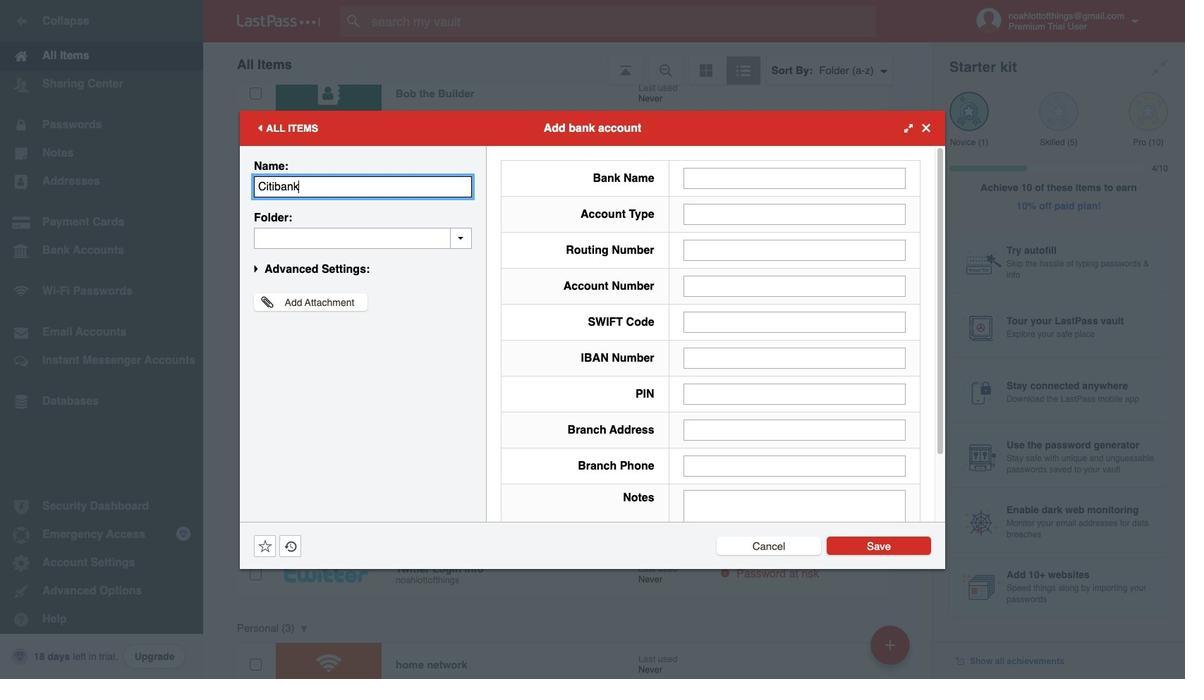 Task type: describe. For each thing, give the bounding box(es) containing it.
new item navigation
[[866, 622, 919, 680]]

main navigation navigation
[[0, 0, 203, 680]]



Task type: locate. For each thing, give the bounding box(es) containing it.
None text field
[[683, 240, 906, 261], [683, 276, 906, 297], [683, 312, 906, 333], [683, 455, 906, 477], [683, 240, 906, 261], [683, 276, 906, 297], [683, 312, 906, 333], [683, 455, 906, 477]]

Search search field
[[340, 6, 904, 37]]

vault options navigation
[[203, 42, 933, 85]]

lastpass image
[[237, 15, 320, 28]]

None text field
[[683, 168, 906, 189], [254, 176, 472, 197], [683, 204, 906, 225], [254, 228, 472, 249], [683, 348, 906, 369], [683, 384, 906, 405], [683, 419, 906, 441], [683, 490, 906, 578], [683, 168, 906, 189], [254, 176, 472, 197], [683, 204, 906, 225], [254, 228, 472, 249], [683, 348, 906, 369], [683, 384, 906, 405], [683, 419, 906, 441], [683, 490, 906, 578]]

dialog
[[240, 110, 946, 587]]

search my vault text field
[[340, 6, 904, 37]]

new item image
[[886, 640, 895, 650]]



